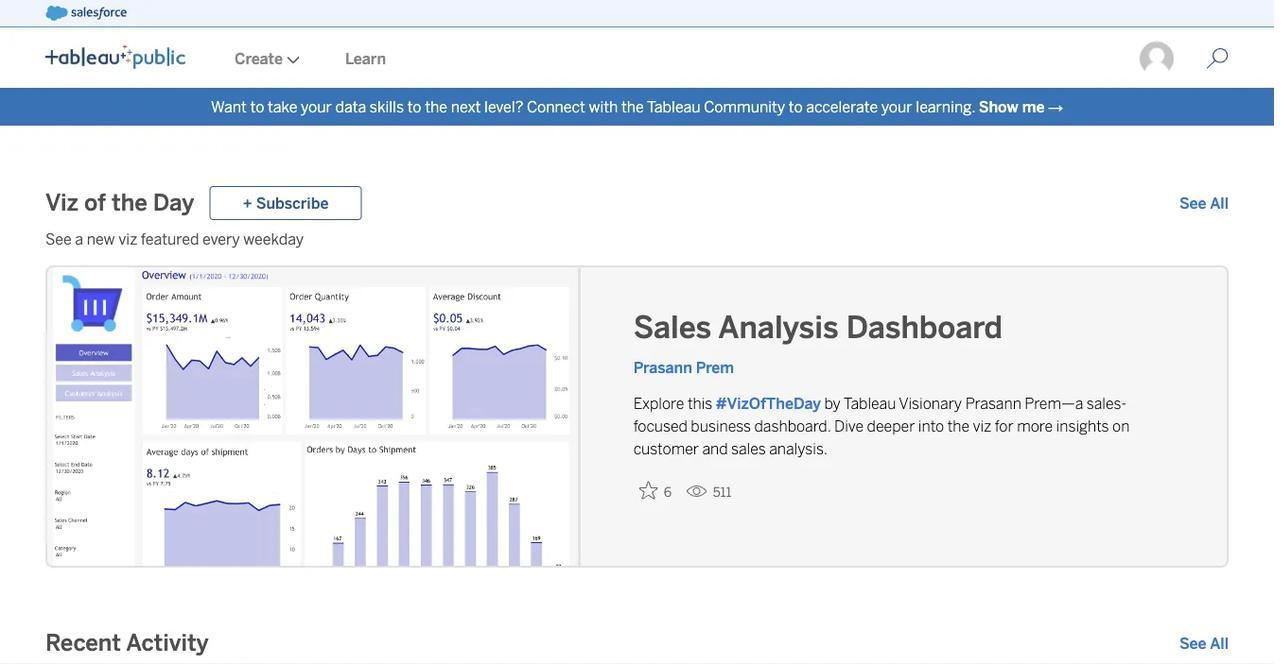 Task type: locate. For each thing, give the bounding box(es) containing it.
→
[[1048, 98, 1063, 116]]

511
[[713, 485, 732, 501]]

sales- focused
[[633, 395, 1127, 436]]

all
[[1210, 194, 1229, 212], [1210, 635, 1229, 653]]

sales analysis dashboard
[[633, 310, 1003, 346]]

2 vertical spatial see
[[1179, 635, 1206, 653]]

the inside business dashboard. dive deeper into the viz for more insights on customer and sales analysis.
[[947, 418, 970, 436]]

create button
[[212, 29, 323, 88]]

0 horizontal spatial viz
[[118, 230, 137, 248]]

sales
[[731, 440, 766, 458]]

0 vertical spatial tableau
[[647, 98, 700, 116]]

insights
[[1056, 418, 1109, 436]]

0 vertical spatial all
[[1210, 194, 1229, 212]]

see all viz of the day element
[[1179, 192, 1229, 215]]

sales
[[633, 310, 711, 346]]

2 see all from the top
[[1179, 635, 1229, 653]]

prasann up "for"
[[965, 395, 1021, 413]]

day
[[153, 190, 194, 217]]

0 vertical spatial see
[[1179, 194, 1206, 212]]

prasann
[[633, 359, 692, 377], [965, 395, 1021, 413]]

viz right new on the top
[[118, 230, 137, 248]]

viz of the day heading
[[45, 188, 194, 218]]

to left the take
[[250, 98, 264, 116]]

1 vertical spatial see all
[[1179, 635, 1229, 653]]

the right into
[[947, 418, 970, 436]]

your
[[301, 98, 332, 116], [881, 98, 912, 116]]

see all link
[[1179, 192, 1229, 215], [1179, 633, 1229, 655]]

want
[[211, 98, 247, 116]]

every
[[202, 230, 240, 248]]

on
[[1112, 418, 1130, 436]]

2 horizontal spatial to
[[789, 98, 803, 116]]

1 vertical spatial prasann
[[965, 395, 1021, 413]]

see for viz of the day
[[1179, 194, 1206, 212]]

to right skills
[[407, 98, 421, 116]]

to left accelerate
[[789, 98, 803, 116]]

1 to from the left
[[250, 98, 264, 116]]

a
[[75, 230, 83, 248]]

#vizoftheday
[[716, 395, 821, 413]]

customer
[[633, 440, 699, 458]]

+ subscribe
[[243, 194, 329, 212]]

learn
[[345, 50, 386, 68]]

more
[[1017, 418, 1053, 436]]

sales analysis dashboard link
[[633, 307, 1174, 349]]

1 vertical spatial see
[[45, 230, 72, 248]]

see all
[[1179, 194, 1229, 212], [1179, 635, 1229, 653]]

1 see all from the top
[[1179, 194, 1229, 212]]

viz left "for"
[[973, 418, 991, 436]]

recent
[[45, 630, 121, 657]]

see
[[1179, 194, 1206, 212], [45, 230, 72, 248], [1179, 635, 1206, 653]]

tableau
[[647, 98, 700, 116], [843, 395, 896, 413]]

1 horizontal spatial tableau
[[843, 395, 896, 413]]

viz of the day
[[45, 190, 194, 217]]

viz
[[45, 190, 78, 217]]

2 your from the left
[[881, 98, 912, 116]]

data
[[335, 98, 366, 116]]

0 vertical spatial see all
[[1179, 194, 1229, 212]]

0 horizontal spatial to
[[250, 98, 264, 116]]

to
[[250, 98, 264, 116], [407, 98, 421, 116], [789, 98, 803, 116]]

0 horizontal spatial prasann
[[633, 359, 692, 377]]

prem—a
[[1025, 395, 1083, 413]]

see all for viz of the day
[[1179, 194, 1229, 212]]

accelerate
[[806, 98, 878, 116]]

connect
[[527, 98, 585, 116]]

featured
[[141, 230, 199, 248]]

go to search image
[[1183, 47, 1251, 70]]

learn link
[[323, 29, 409, 88]]

1 vertical spatial viz
[[973, 418, 991, 436]]

your left learning.
[[881, 98, 912, 116]]

2 see all link from the top
[[1179, 633, 1229, 655]]

analysis
[[718, 310, 839, 346]]

recent activity
[[45, 630, 209, 657]]

the
[[425, 98, 447, 116], [621, 98, 644, 116], [112, 190, 147, 217], [947, 418, 970, 436]]

tableau up dive
[[843, 395, 896, 413]]

prasann up explore
[[633, 359, 692, 377]]

2 all from the top
[[1210, 635, 1229, 653]]

business
[[691, 418, 751, 436]]

1 vertical spatial all
[[1210, 635, 1229, 653]]

1 horizontal spatial to
[[407, 98, 421, 116]]

+ subscribe button
[[209, 186, 362, 220]]

1 see all link from the top
[[1179, 192, 1229, 215]]

1 all from the top
[[1210, 194, 1229, 212]]

salesforce logo image
[[45, 6, 127, 21]]

sales-
[[1087, 395, 1127, 413]]

the left next
[[425, 98, 447, 116]]

tableau right with
[[647, 98, 700, 116]]

1 your from the left
[[301, 98, 332, 116]]

your right the take
[[301, 98, 332, 116]]

0 horizontal spatial your
[[301, 98, 332, 116]]

the right with
[[621, 98, 644, 116]]

0 vertical spatial see all link
[[1179, 192, 1229, 215]]

511 views element
[[679, 478, 739, 508]]

all for viz of the day
[[1210, 194, 1229, 212]]

#vizoftheday link
[[716, 395, 821, 413]]

1 vertical spatial see all link
[[1179, 633, 1229, 655]]

the right the of
[[112, 190, 147, 217]]

0 vertical spatial viz
[[118, 230, 137, 248]]

analysis.
[[769, 440, 828, 458]]

viz
[[118, 230, 137, 248], [973, 418, 991, 436]]

1 horizontal spatial viz
[[973, 418, 991, 436]]

me
[[1022, 98, 1045, 116]]

1 horizontal spatial your
[[881, 98, 912, 116]]



Task type: vqa. For each thing, say whether or not it's contained in the screenshot.
bottom See All link
yes



Task type: describe. For each thing, give the bounding box(es) containing it.
weekday
[[243, 230, 304, 248]]

3 to from the left
[[789, 98, 803, 116]]

0 horizontal spatial tableau
[[647, 98, 700, 116]]

explore
[[633, 395, 684, 413]]

all for recent activity
[[1210, 635, 1229, 653]]

prasann prem link
[[633, 359, 734, 377]]

and
[[702, 440, 728, 458]]

explore this #vizoftheday by tableau visionary prasann prem—a
[[633, 395, 1083, 413]]

prem
[[696, 359, 734, 377]]

of
[[84, 190, 106, 217]]

next
[[451, 98, 481, 116]]

2 to from the left
[[407, 98, 421, 116]]

Add Favorite button
[[633, 476, 679, 506]]

see a new viz featured every weekday
[[45, 230, 304, 248]]

recent activity heading
[[45, 629, 209, 659]]

with
[[589, 98, 618, 116]]

viz inside business dashboard. dive deeper into the viz for more insights on customer and sales analysis.
[[973, 418, 991, 436]]

see for recent activity
[[1179, 635, 1206, 653]]

create
[[235, 50, 283, 68]]

see a new viz featured every weekday element
[[45, 228, 1229, 251]]

level?
[[484, 98, 523, 116]]

show me link
[[979, 98, 1045, 116]]

business dashboard. dive deeper into the viz for more insights on customer and sales analysis.
[[633, 418, 1130, 458]]

new
[[87, 230, 115, 248]]

see all recent activity element
[[1179, 633, 1229, 655]]

see all link for viz of the day
[[1179, 192, 1229, 215]]

focused
[[633, 418, 687, 436]]

see all link for recent activity
[[1179, 633, 1229, 655]]

dashboard.
[[754, 418, 831, 436]]

deeper
[[867, 418, 915, 436]]

see all for recent activity
[[1179, 635, 1229, 653]]

1 horizontal spatial prasann
[[965, 395, 1021, 413]]

the inside heading
[[112, 190, 147, 217]]

subscribe
[[256, 194, 329, 212]]

this
[[687, 395, 712, 413]]

logo image
[[45, 44, 185, 69]]

0 vertical spatial prasann
[[633, 359, 692, 377]]

activity
[[126, 630, 209, 657]]

6
[[664, 485, 672, 501]]

show
[[979, 98, 1018, 116]]

for
[[995, 418, 1014, 436]]

tara.schultz image
[[1138, 40, 1176, 78]]

take
[[268, 98, 297, 116]]

dive
[[834, 418, 864, 436]]

learning.
[[916, 98, 975, 116]]

by
[[824, 395, 841, 413]]

skills
[[370, 98, 404, 116]]

into
[[918, 418, 944, 436]]

visionary
[[899, 395, 962, 413]]

1 vertical spatial tableau
[[843, 395, 896, 413]]

+
[[243, 194, 252, 212]]

want to take your data skills to the next level? connect with the tableau community to accelerate your learning. show me →
[[211, 98, 1063, 116]]

prasann prem
[[633, 359, 734, 377]]

dashboard
[[846, 310, 1003, 346]]

community
[[704, 98, 785, 116]]



